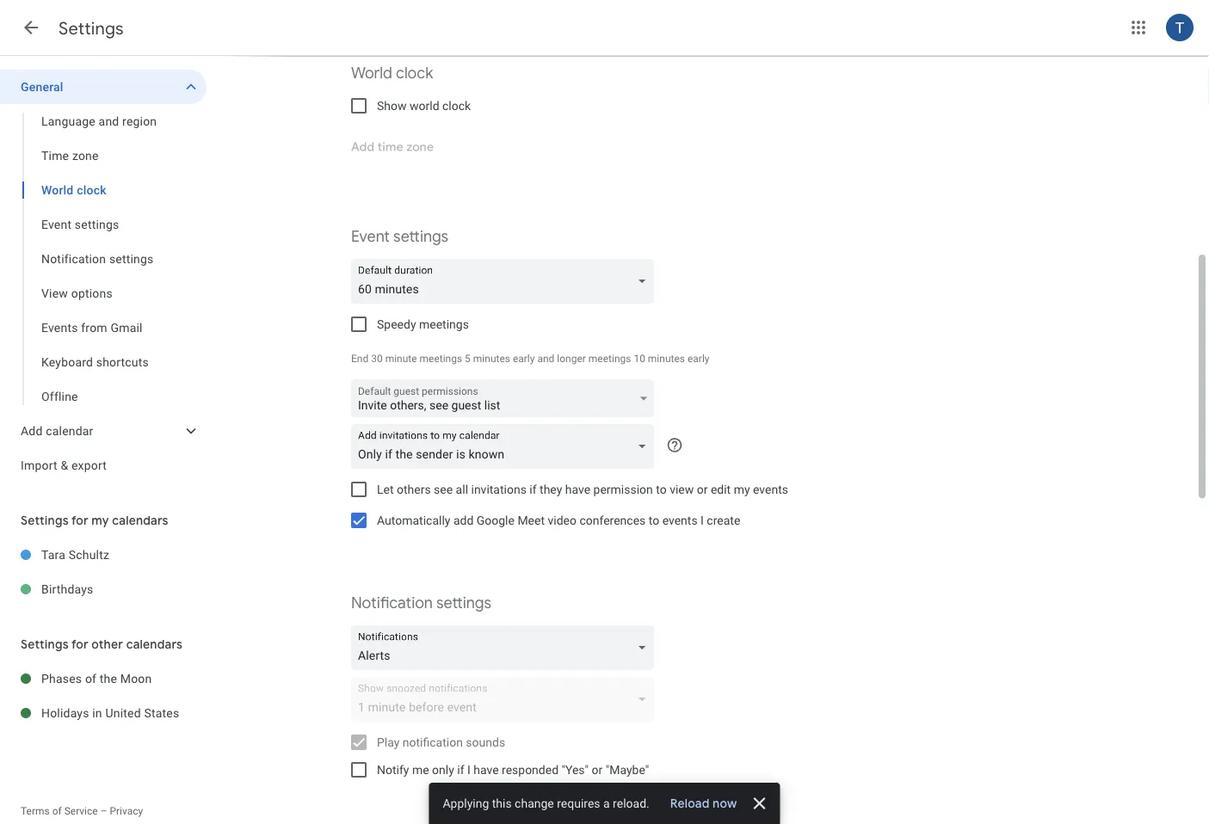 Task type: vqa. For each thing, say whether or not it's contained in the screenshot.
the see within the Default guest permissions Invite others, see guest list
yes



Task type: describe. For each thing, give the bounding box(es) containing it.
settings for settings for other calendars
[[21, 637, 69, 653]]

notify me only if i have responded "yes" or "maybe"
[[377, 763, 649, 777]]

add
[[454, 513, 474, 528]]

only
[[432, 763, 454, 777]]

general
[[21, 80, 63, 94]]

from
[[81, 321, 107, 335]]

permissions
[[422, 386, 478, 398]]

view
[[670, 482, 694, 497]]

1 horizontal spatial have
[[565, 482, 591, 497]]

keyboard
[[41, 355, 93, 369]]

5
[[465, 353, 471, 365]]

0 horizontal spatial i
[[467, 763, 471, 777]]

play notification sounds
[[377, 736, 505, 750]]

settings for other calendars
[[21, 637, 183, 653]]

let others see all invitations if they have permission to view or edit my events
[[377, 482, 788, 497]]

go back image
[[21, 17, 41, 38]]

now
[[713, 796, 737, 812]]

2 minutes from the left
[[648, 353, 685, 365]]

show
[[377, 99, 407, 113]]

1 vertical spatial or
[[592, 763, 603, 777]]

sounds
[[466, 736, 505, 750]]

1 horizontal spatial clock
[[396, 63, 433, 83]]

speedy
[[377, 317, 416, 331]]

0 horizontal spatial events
[[663, 513, 698, 528]]

events
[[41, 321, 78, 335]]

1 minutes from the left
[[473, 353, 510, 365]]

all
[[456, 482, 468, 497]]

add calendar
[[21, 424, 93, 438]]

they
[[540, 482, 562, 497]]

schultz
[[69, 548, 109, 562]]

meet
[[518, 513, 545, 528]]

calendars for settings for other calendars
[[126, 637, 183, 653]]

responded
[[502, 763, 559, 777]]

reload now
[[670, 796, 737, 812]]

tara schultz tree item
[[0, 538, 207, 572]]

world clock inside group
[[41, 183, 106, 197]]

tree containing general
[[0, 70, 207, 483]]

meetings left 10
[[589, 353, 631, 365]]

this
[[492, 797, 512, 811]]

privacy link
[[110, 806, 143, 818]]

0 vertical spatial if
[[530, 482, 537, 497]]

play
[[377, 736, 400, 750]]

list
[[484, 398, 500, 412]]

conferences
[[580, 513, 646, 528]]

calendars for settings for my calendars
[[112, 513, 168, 529]]

end 30 minute meetings 5 minutes early and longer meetings 10 minutes early
[[351, 353, 710, 365]]

service
[[64, 806, 98, 818]]

view options
[[41, 286, 113, 300]]

event settings inside tree
[[41, 217, 119, 232]]

reload
[[670, 796, 710, 812]]

notification
[[403, 736, 463, 750]]

events from gmail
[[41, 321, 143, 335]]

of for terms
[[52, 806, 62, 818]]

settings for other calendars tree
[[0, 662, 207, 731]]

holidays in united states
[[41, 706, 179, 721]]

google
[[477, 513, 515, 528]]

me
[[412, 763, 429, 777]]

for for my
[[71, 513, 88, 529]]

the
[[100, 672, 117, 686]]

clock inside tree
[[77, 183, 106, 197]]

others
[[397, 482, 431, 497]]

see inside default guest permissions invite others, see guest list
[[430, 398, 449, 412]]

1 horizontal spatial my
[[734, 482, 750, 497]]

import
[[21, 458, 57, 473]]

holidays in united states link
[[41, 696, 207, 731]]

zone
[[72, 148, 99, 163]]

reload now button
[[663, 795, 744, 813]]

settings heading
[[59, 17, 124, 39]]

2 early from the left
[[688, 353, 710, 365]]

birthdays
[[41, 582, 93, 597]]

for for other
[[71, 637, 88, 653]]

moon
[[120, 672, 152, 686]]

0 vertical spatial i
[[701, 513, 704, 528]]

region
[[122, 114, 157, 128]]

phases of the moon link
[[41, 662, 207, 696]]

show world clock
[[377, 99, 471, 113]]

&
[[61, 458, 68, 473]]

"maybe"
[[606, 763, 649, 777]]

of for phases
[[85, 672, 97, 686]]

0 vertical spatial to
[[656, 482, 667, 497]]

holidays
[[41, 706, 89, 721]]

other
[[91, 637, 123, 653]]

notify
[[377, 763, 409, 777]]

automatically
[[377, 513, 451, 528]]

1 vertical spatial have
[[474, 763, 499, 777]]

privacy
[[110, 806, 143, 818]]

phases of the moon
[[41, 672, 152, 686]]

a
[[603, 797, 610, 811]]

united
[[105, 706, 141, 721]]

edit
[[711, 482, 731, 497]]

keyboard shortcuts
[[41, 355, 149, 369]]

"yes"
[[562, 763, 589, 777]]

birthdays tree item
[[0, 572, 207, 607]]

minute
[[385, 353, 417, 365]]

terms
[[21, 806, 50, 818]]

time zone
[[41, 148, 99, 163]]

states
[[144, 706, 179, 721]]

1 horizontal spatial event
[[351, 227, 390, 247]]

general tree item
[[0, 70, 207, 104]]

invite others, see guest list button
[[351, 380, 654, 422]]

settings for settings
[[59, 17, 124, 39]]

0 horizontal spatial my
[[91, 513, 109, 529]]

event inside group
[[41, 217, 72, 232]]

group containing language and region
[[0, 104, 207, 414]]



Task type: locate. For each thing, give the bounding box(es) containing it.
of inside phases of the moon 'link'
[[85, 672, 97, 686]]

world clock up show
[[351, 63, 433, 83]]

settings for my calendars
[[21, 513, 168, 529]]

0 horizontal spatial world
[[41, 183, 74, 197]]

video
[[548, 513, 577, 528]]

0 vertical spatial calendars
[[112, 513, 168, 529]]

1 horizontal spatial guest
[[452, 398, 481, 412]]

meetings left 5
[[420, 353, 462, 365]]

settings for my calendars tree
[[0, 538, 207, 607]]

events
[[753, 482, 788, 497], [663, 513, 698, 528]]

or
[[697, 482, 708, 497], [592, 763, 603, 777]]

if left "they"
[[530, 482, 537, 497]]

add
[[21, 424, 43, 438]]

1 vertical spatial notification settings
[[351, 594, 492, 613]]

notification
[[41, 252, 106, 266], [351, 594, 433, 613]]

change
[[515, 797, 554, 811]]

0 horizontal spatial have
[[474, 763, 499, 777]]

let
[[377, 482, 394, 497]]

world up show
[[351, 63, 392, 83]]

or right the "yes" at left
[[592, 763, 603, 777]]

2 for from the top
[[71, 637, 88, 653]]

2 vertical spatial settings
[[21, 637, 69, 653]]

1 vertical spatial calendars
[[126, 637, 183, 653]]

1 horizontal spatial world
[[351, 63, 392, 83]]

1 vertical spatial for
[[71, 637, 88, 653]]

have right "they"
[[565, 482, 591, 497]]

tree
[[0, 70, 207, 483]]

1 horizontal spatial if
[[530, 482, 537, 497]]

1 vertical spatial if
[[457, 763, 464, 777]]

0 vertical spatial notification settings
[[41, 252, 154, 266]]

notification inside group
[[41, 252, 106, 266]]

if right only
[[457, 763, 464, 777]]

my up tara schultz tree item
[[91, 513, 109, 529]]

notification up view options
[[41, 252, 106, 266]]

1 vertical spatial clock
[[442, 99, 471, 113]]

–
[[100, 806, 107, 818]]

language
[[41, 114, 95, 128]]

phases of the moon tree item
[[0, 662, 207, 696]]

0 horizontal spatial minutes
[[473, 353, 510, 365]]

view
[[41, 286, 68, 300]]

early right 10
[[688, 353, 710, 365]]

0 horizontal spatial world clock
[[41, 183, 106, 197]]

calendars up 'moon'
[[126, 637, 183, 653]]

notification settings up options
[[41, 252, 154, 266]]

1 early from the left
[[513, 353, 535, 365]]

my right edit on the bottom right of the page
[[734, 482, 750, 497]]

of
[[85, 672, 97, 686], [52, 806, 62, 818]]

0 vertical spatial of
[[85, 672, 97, 686]]

others,
[[390, 398, 427, 412]]

for left other
[[71, 637, 88, 653]]

and inside group
[[99, 114, 119, 128]]

0 vertical spatial world
[[351, 63, 392, 83]]

0 horizontal spatial guest
[[394, 386, 419, 398]]

1 vertical spatial settings
[[21, 513, 69, 529]]

1 vertical spatial world clock
[[41, 183, 106, 197]]

0 vertical spatial for
[[71, 513, 88, 529]]

0 horizontal spatial clock
[[77, 183, 106, 197]]

0 vertical spatial settings
[[59, 17, 124, 39]]

see left all
[[434, 482, 453, 497]]

1 horizontal spatial events
[[753, 482, 788, 497]]

settings
[[75, 217, 119, 232], [393, 227, 449, 247], [109, 252, 154, 266], [436, 594, 492, 613]]

i right only
[[467, 763, 471, 777]]

1 vertical spatial see
[[434, 482, 453, 497]]

settings up tara
[[21, 513, 69, 529]]

0 vertical spatial world clock
[[351, 63, 433, 83]]

i
[[701, 513, 704, 528], [467, 763, 471, 777]]

birthdays link
[[41, 572, 207, 607]]

have down the sounds
[[474, 763, 499, 777]]

1 vertical spatial to
[[649, 513, 660, 528]]

holidays in united states tree item
[[0, 696, 207, 731]]

and left "longer"
[[538, 353, 555, 365]]

early up invite others, see guest list dropdown button
[[513, 353, 535, 365]]

world clock down time zone
[[41, 183, 106, 197]]

0 horizontal spatial notification
[[41, 252, 106, 266]]

clock up show world clock
[[396, 63, 433, 83]]

terms of service – privacy
[[21, 806, 143, 818]]

meetings up 5
[[419, 317, 469, 331]]

events down view
[[663, 513, 698, 528]]

language and region
[[41, 114, 157, 128]]

options
[[71, 286, 113, 300]]

1 horizontal spatial event settings
[[351, 227, 449, 247]]

early
[[513, 353, 535, 365], [688, 353, 710, 365]]

phases
[[41, 672, 82, 686]]

and left the region
[[99, 114, 119, 128]]

1 horizontal spatial of
[[85, 672, 97, 686]]

applying this change requires a reload.
[[443, 797, 650, 811]]

world down time
[[41, 183, 74, 197]]

tara
[[41, 548, 65, 562]]

shortcuts
[[96, 355, 149, 369]]

tara schultz
[[41, 548, 109, 562]]

1 horizontal spatial early
[[688, 353, 710, 365]]

speedy meetings
[[377, 317, 469, 331]]

2 vertical spatial clock
[[77, 183, 106, 197]]

automatically add google meet video conferences to events i create
[[377, 513, 741, 528]]

0 horizontal spatial of
[[52, 806, 62, 818]]

0 vertical spatial events
[[753, 482, 788, 497]]

1 horizontal spatial or
[[697, 482, 708, 497]]

guest
[[394, 386, 419, 398], [452, 398, 481, 412]]

to
[[656, 482, 667, 497], [649, 513, 660, 528]]

1 for from the top
[[71, 513, 88, 529]]

0 vertical spatial have
[[565, 482, 591, 497]]

guest down "permissions"
[[452, 398, 481, 412]]

longer
[[557, 353, 586, 365]]

default guest permissions invite others, see guest list
[[358, 386, 500, 412]]

world inside group
[[41, 183, 74, 197]]

clock right world
[[442, 99, 471, 113]]

see down "permissions"
[[430, 398, 449, 412]]

0 vertical spatial see
[[430, 398, 449, 412]]

and
[[99, 114, 119, 128], [538, 353, 555, 365]]

1 vertical spatial notification
[[351, 594, 433, 613]]

0 horizontal spatial notification settings
[[41, 252, 154, 266]]

30
[[371, 353, 383, 365]]

terms of service link
[[21, 806, 98, 818]]

minutes right 10
[[648, 353, 685, 365]]

group
[[0, 104, 207, 414]]

time
[[41, 148, 69, 163]]

1 horizontal spatial i
[[701, 513, 704, 528]]

event
[[41, 217, 72, 232], [351, 227, 390, 247]]

1 horizontal spatial world clock
[[351, 63, 433, 83]]

notification settings inside group
[[41, 252, 154, 266]]

1 vertical spatial and
[[538, 353, 555, 365]]

end
[[351, 353, 369, 365]]

1 vertical spatial of
[[52, 806, 62, 818]]

calendars up tara schultz tree item
[[112, 513, 168, 529]]

1 horizontal spatial notification settings
[[351, 594, 492, 613]]

0 horizontal spatial and
[[99, 114, 119, 128]]

world
[[410, 99, 439, 113]]

calendar
[[46, 424, 93, 438]]

have
[[565, 482, 591, 497], [474, 763, 499, 777]]

1 vertical spatial world
[[41, 183, 74, 197]]

of right terms
[[52, 806, 62, 818]]

guest up others,
[[394, 386, 419, 398]]

10
[[634, 353, 646, 365]]

import & export
[[21, 458, 107, 473]]

0 vertical spatial clock
[[396, 63, 433, 83]]

for up tara schultz
[[71, 513, 88, 529]]

to right conferences
[[649, 513, 660, 528]]

in
[[92, 706, 102, 721]]

minutes
[[473, 353, 510, 365], [648, 353, 685, 365]]

gmail
[[111, 321, 143, 335]]

0 horizontal spatial or
[[592, 763, 603, 777]]

0 horizontal spatial event
[[41, 217, 72, 232]]

1 horizontal spatial minutes
[[648, 353, 685, 365]]

reload.
[[613, 797, 650, 811]]

settings for settings for my calendars
[[21, 513, 69, 529]]

notification down automatically on the left of page
[[351, 594, 433, 613]]

1 vertical spatial my
[[91, 513, 109, 529]]

permission
[[594, 482, 653, 497]]

of left the
[[85, 672, 97, 686]]

invite
[[358, 398, 387, 412]]

0 horizontal spatial if
[[457, 763, 464, 777]]

1 horizontal spatial notification
[[351, 594, 433, 613]]

settings up phases
[[21, 637, 69, 653]]

1 horizontal spatial and
[[538, 353, 555, 365]]

see
[[430, 398, 449, 412], [434, 482, 453, 497]]

offline
[[41, 390, 78, 404]]

settings up general tree item
[[59, 17, 124, 39]]

clock down zone at the top left
[[77, 183, 106, 197]]

0 vertical spatial or
[[697, 482, 708, 497]]

0 vertical spatial my
[[734, 482, 750, 497]]

0 horizontal spatial early
[[513, 353, 535, 365]]

0 vertical spatial and
[[99, 114, 119, 128]]

meetings
[[419, 317, 469, 331], [420, 353, 462, 365], [589, 353, 631, 365]]

0 vertical spatial notification
[[41, 252, 106, 266]]

invitations
[[471, 482, 527, 497]]

or left edit on the bottom right of the page
[[697, 482, 708, 497]]

applying
[[443, 797, 489, 811]]

notification settings down automatically on the left of page
[[351, 594, 492, 613]]

my
[[734, 482, 750, 497], [91, 513, 109, 529]]

i left create
[[701, 513, 704, 528]]

events right edit on the bottom right of the page
[[753, 482, 788, 497]]

world clock
[[351, 63, 433, 83], [41, 183, 106, 197]]

minutes right 5
[[473, 353, 510, 365]]

2 horizontal spatial clock
[[442, 99, 471, 113]]

create
[[707, 513, 741, 528]]

1 vertical spatial i
[[467, 763, 471, 777]]

export
[[71, 458, 107, 473]]

1 vertical spatial events
[[663, 513, 698, 528]]

if
[[530, 482, 537, 497], [457, 763, 464, 777]]

calendars
[[112, 513, 168, 529], [126, 637, 183, 653]]

to left view
[[656, 482, 667, 497]]

0 horizontal spatial event settings
[[41, 217, 119, 232]]

None field
[[351, 259, 661, 304], [351, 424, 661, 469], [351, 626, 661, 671], [351, 259, 661, 304], [351, 424, 661, 469], [351, 626, 661, 671]]



